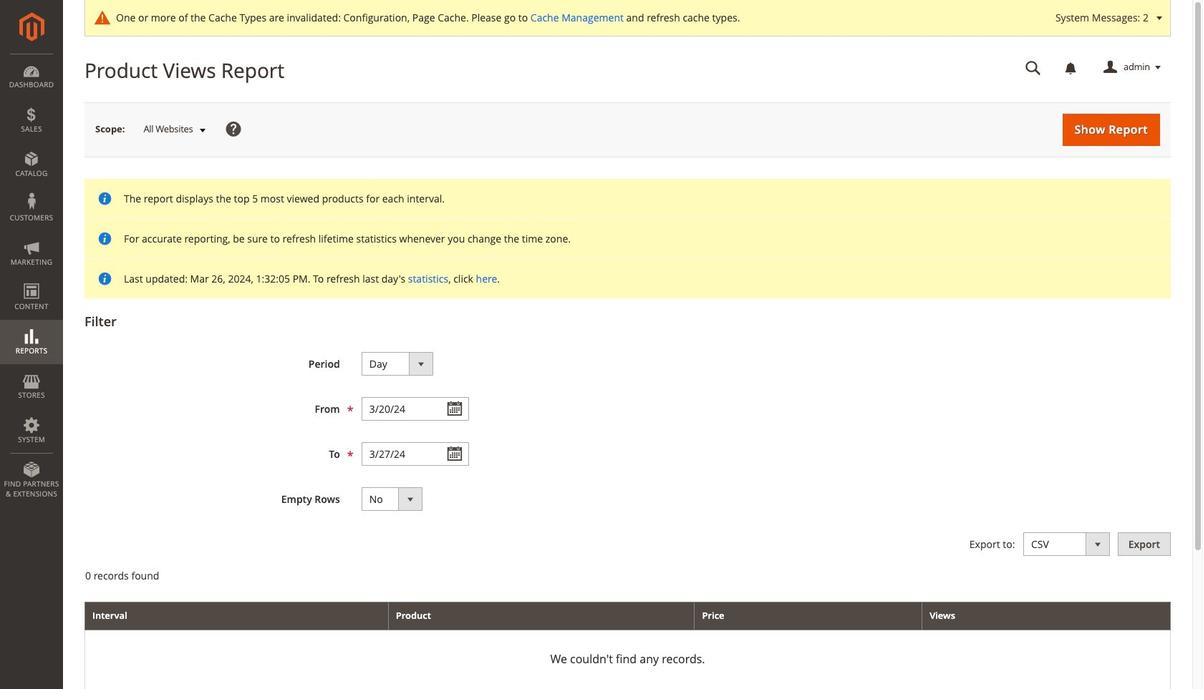 Task type: vqa. For each thing, say whether or not it's contained in the screenshot.
From text field
no



Task type: locate. For each thing, give the bounding box(es) containing it.
None text field
[[361, 443, 469, 466]]

None text field
[[1016, 55, 1051, 80], [361, 397, 469, 421], [1016, 55, 1051, 80], [361, 397, 469, 421]]

menu bar
[[0, 54, 63, 506]]

magento admin panel image
[[19, 12, 44, 42]]



